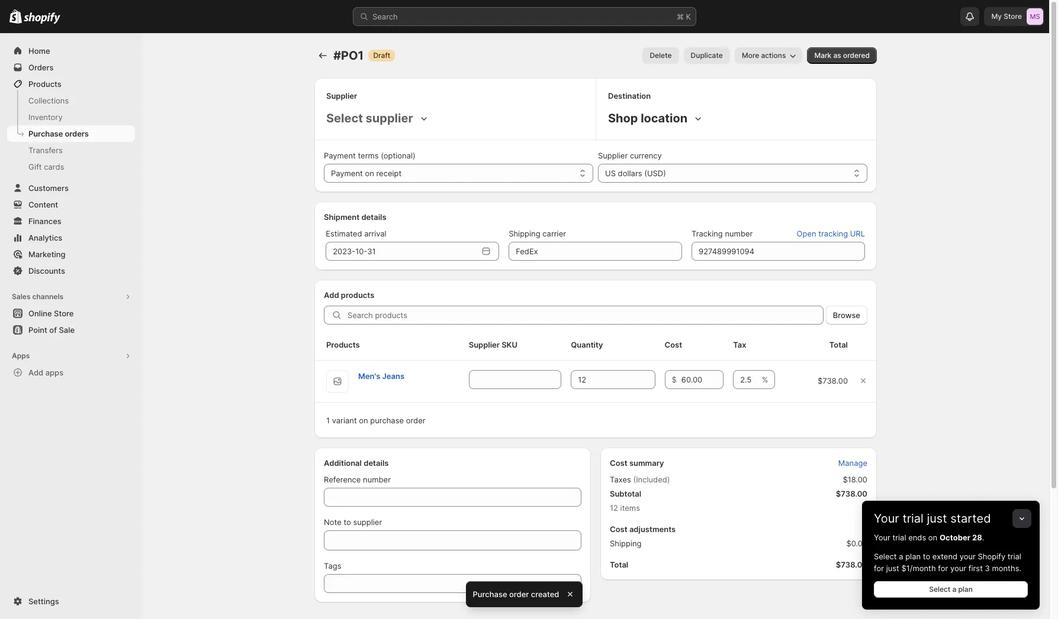 Task type: locate. For each thing, give the bounding box(es) containing it.
1 vertical spatial to
[[923, 552, 930, 562]]

1 vertical spatial cost
[[610, 459, 627, 468]]

0 horizontal spatial shopify image
[[9, 9, 22, 24]]

for left "$1/month"
[[874, 564, 884, 574]]

0 horizontal spatial store
[[54, 309, 74, 319]]

your for your trial just started
[[874, 512, 899, 526]]

point of sale
[[28, 326, 75, 335]]

number right tracking at top
[[725, 229, 753, 239]]

shipping down cost adjustments on the bottom of the page
[[610, 539, 642, 549]]

details for shipment details
[[361, 213, 386, 222]]

0 horizontal spatial total
[[610, 561, 628, 570]]

sale
[[59, 326, 75, 335]]

2 your from the top
[[874, 533, 890, 543]]

online store button
[[0, 306, 142, 322]]

1 vertical spatial supplier
[[598, 151, 628, 160]]

payment for payment on receipt
[[331, 169, 363, 178]]

tax
[[733, 340, 746, 350]]

a inside select a plan to extend your shopify trial for just $1/month for your first 3 months.
[[899, 552, 903, 562]]

delete
[[650, 51, 672, 60]]

supplier
[[366, 111, 413, 126], [353, 518, 382, 528]]

0 horizontal spatial just
[[886, 564, 899, 574]]

2 horizontal spatial select
[[929, 586, 950, 594]]

gift cards
[[28, 162, 64, 172]]

quantity
[[571, 340, 603, 350]]

1 vertical spatial a
[[952, 586, 956, 594]]

store for online store
[[54, 309, 74, 319]]

$
[[672, 375, 677, 385]]

jeans
[[382, 372, 404, 381]]

(optional)
[[381, 151, 416, 160]]

2 vertical spatial supplier
[[469, 340, 500, 350]]

order
[[406, 416, 425, 426], [509, 590, 529, 600]]

supplier right note
[[353, 518, 382, 528]]

0 vertical spatial supplier
[[326, 91, 357, 101]]

analytics link
[[7, 230, 135, 246]]

select supplier button
[[324, 109, 432, 128]]

add inside button
[[28, 368, 43, 378]]

None number field
[[571, 371, 637, 390]]

my
[[991, 12, 1002, 21]]

duplicate link
[[684, 47, 730, 64]]

Tags text field
[[324, 575, 581, 594]]

1 vertical spatial payment
[[331, 169, 363, 178]]

1 horizontal spatial number
[[725, 229, 753, 239]]

additional
[[324, 459, 362, 468]]

1 horizontal spatial order
[[509, 590, 529, 600]]

1 vertical spatial purchase
[[473, 590, 507, 600]]

shipping left carrier
[[509, 229, 540, 239]]

on right ends on the right bottom of page
[[928, 533, 937, 543]]

1 horizontal spatial products
[[326, 340, 360, 350]]

0 vertical spatial shipping
[[509, 229, 540, 239]]

Reference number text field
[[324, 488, 581, 507]]

1 vertical spatial order
[[509, 590, 529, 600]]

1 vertical spatial trial
[[893, 533, 906, 543]]

cards
[[44, 162, 64, 172]]

0 vertical spatial details
[[361, 213, 386, 222]]

cost adjustments
[[610, 525, 676, 535]]

your up first
[[960, 552, 976, 562]]

k
[[686, 12, 691, 21]]

apps button
[[7, 348, 135, 365]]

discounts link
[[7, 263, 135, 279]]

0 vertical spatial store
[[1004, 12, 1022, 21]]

store right my
[[1004, 12, 1022, 21]]

shop location
[[608, 111, 687, 126]]

0 horizontal spatial products
[[28, 79, 61, 89]]

your for your trial ends on october 28 .
[[874, 533, 890, 543]]

supplier up us
[[598, 151, 628, 160]]

shopify image
[[9, 9, 22, 24], [24, 12, 61, 24]]

0 vertical spatial add
[[324, 291, 339, 300]]

order right purchase
[[406, 416, 425, 426]]

purchase left created
[[473, 590, 507, 600]]

trial inside dropdown button
[[903, 512, 924, 526]]

1 horizontal spatial for
[[938, 564, 948, 574]]

0 horizontal spatial number
[[363, 475, 391, 485]]

plan inside select a plan link
[[958, 586, 973, 594]]

shipping for shipping carrier
[[509, 229, 540, 239]]

order left created
[[509, 590, 529, 600]]

trial up ends on the right bottom of page
[[903, 512, 924, 526]]

delete button
[[643, 47, 679, 64]]

your up your trial ends on october 28 .
[[874, 512, 899, 526]]

products up collections
[[28, 79, 61, 89]]

on down payment terms (optional)
[[365, 169, 374, 178]]

12 items
[[610, 504, 640, 513]]

created
[[531, 590, 559, 600]]

add for add apps
[[28, 368, 43, 378]]

a
[[899, 552, 903, 562], [952, 586, 956, 594]]

supplier inside select supplier dropdown button
[[366, 111, 413, 126]]

select inside select a plan to extend your shopify trial for just $1/month for your first 3 months.
[[874, 552, 897, 562]]

1 vertical spatial products
[[326, 340, 360, 350]]

0 vertical spatial purchase
[[28, 129, 63, 139]]

0 horizontal spatial to
[[344, 518, 351, 528]]

1 horizontal spatial add
[[324, 291, 339, 300]]

0 horizontal spatial supplier
[[326, 91, 357, 101]]

cost summary
[[610, 459, 664, 468]]

0 vertical spatial order
[[406, 416, 425, 426]]

0 vertical spatial supplier
[[366, 111, 413, 126]]

point
[[28, 326, 47, 335]]

0 vertical spatial cost
[[665, 340, 682, 350]]

a for select a plan
[[952, 586, 956, 594]]

1 vertical spatial shipping
[[610, 539, 642, 549]]

1 vertical spatial $738.00
[[836, 490, 867, 499]]

select inside dropdown button
[[326, 111, 363, 126]]

1 horizontal spatial a
[[952, 586, 956, 594]]

purchase
[[28, 129, 63, 139], [473, 590, 507, 600]]

0 horizontal spatial a
[[899, 552, 903, 562]]

cost
[[665, 340, 682, 350], [610, 459, 627, 468], [610, 525, 627, 535]]

1 horizontal spatial store
[[1004, 12, 1022, 21]]

trial inside select a plan to extend your shopify trial for just $1/month for your first 3 months.
[[1008, 552, 1021, 562]]

1 vertical spatial your
[[874, 533, 890, 543]]

select down your trial ends on october 28 .
[[874, 552, 897, 562]]

a up "$1/month"
[[899, 552, 903, 562]]

sales channels button
[[7, 289, 135, 306]]

just left "$1/month"
[[886, 564, 899, 574]]

1 your from the top
[[874, 512, 899, 526]]

shipping carrier
[[509, 229, 566, 239]]

0 horizontal spatial plan
[[905, 552, 921, 562]]

plan down first
[[958, 586, 973, 594]]

for down 'extend'
[[938, 564, 948, 574]]

1 horizontal spatial plan
[[958, 586, 973, 594]]

number down 'additional details'
[[363, 475, 391, 485]]

12
[[610, 504, 618, 513]]

select for select supplier
[[326, 111, 363, 126]]

payment down terms at the left of the page
[[331, 169, 363, 178]]

1 horizontal spatial purchase
[[473, 590, 507, 600]]

to inside select a plan to extend your shopify trial for just $1/month for your first 3 months.
[[923, 552, 930, 562]]

1 horizontal spatial to
[[923, 552, 930, 562]]

shop
[[608, 111, 638, 126]]

details up arrival
[[361, 213, 386, 222]]

currency
[[630, 151, 662, 160]]

select for select a plan to extend your shopify trial for just $1/month for your first 3 months.
[[874, 552, 897, 562]]

apps
[[45, 368, 63, 378]]

1 vertical spatial on
[[359, 416, 368, 426]]

add left products
[[324, 291, 339, 300]]

payment left terms at the left of the page
[[324, 151, 356, 160]]

1 vertical spatial your
[[950, 564, 966, 574]]

plan up "$1/month"
[[905, 552, 921, 562]]

0 horizontal spatial add
[[28, 368, 43, 378]]

2 vertical spatial select
[[929, 586, 950, 594]]

a for select a plan to extend your shopify trial for just $1/month for your first 3 months.
[[899, 552, 903, 562]]

supplier
[[326, 91, 357, 101], [598, 151, 628, 160], [469, 340, 500, 350]]

1 for from the left
[[874, 564, 884, 574]]

add
[[324, 291, 339, 300], [28, 368, 43, 378]]

1 vertical spatial details
[[364, 459, 389, 468]]

channels
[[32, 292, 63, 301]]

trial up months.
[[1008, 552, 1021, 562]]

0 vertical spatial payment
[[324, 151, 356, 160]]

settings
[[28, 597, 59, 607]]

1 horizontal spatial shipping
[[610, 539, 642, 549]]

payment on receipt
[[331, 169, 402, 178]]

terms
[[358, 151, 379, 160]]

purchase for purchase order created
[[473, 590, 507, 600]]

details up reference number
[[364, 459, 389, 468]]

us dollars (usd)
[[605, 169, 666, 178]]

just up your trial ends on october 28 .
[[927, 512, 947, 526]]

0 horizontal spatial select
[[326, 111, 363, 126]]

store for my store
[[1004, 12, 1022, 21]]

sku
[[502, 340, 517, 350]]

0 vertical spatial number
[[725, 229, 753, 239]]

men's jeans link
[[358, 372, 404, 381]]

actions
[[761, 51, 786, 60]]

28
[[972, 533, 982, 543]]

0 vertical spatial plan
[[905, 552, 921, 562]]

(included)
[[633, 475, 670, 485]]

0 vertical spatial just
[[927, 512, 947, 526]]

trial
[[903, 512, 924, 526], [893, 533, 906, 543], [1008, 552, 1021, 562]]

shopify
[[978, 552, 1005, 562]]

store inside button
[[54, 309, 74, 319]]

months.
[[992, 564, 1021, 574]]

taxes (included)
[[610, 475, 670, 485]]

products up "men's"
[[326, 340, 360, 350]]

total down browse button
[[829, 340, 848, 350]]

1 horizontal spatial just
[[927, 512, 947, 526]]

supplier left "sku"
[[469, 340, 500, 350]]

more
[[742, 51, 759, 60]]

mark as ordered button
[[807, 47, 877, 64]]

started
[[950, 512, 991, 526]]

your left first
[[950, 564, 966, 574]]

plan for select a plan
[[958, 586, 973, 594]]

number for tracking number
[[725, 229, 753, 239]]

1 vertical spatial store
[[54, 309, 74, 319]]

tracking
[[818, 229, 848, 239]]

add left apps
[[28, 368, 43, 378]]

1 vertical spatial number
[[363, 475, 391, 485]]

1 vertical spatial just
[[886, 564, 899, 574]]

0 horizontal spatial purchase
[[28, 129, 63, 139]]

supplier up (optional)
[[366, 111, 413, 126]]

2 vertical spatial cost
[[610, 525, 627, 535]]

extend
[[932, 552, 957, 562]]

2 vertical spatial $738.00
[[836, 561, 867, 570]]

None text field
[[469, 371, 561, 390]]

your trial just started
[[874, 512, 991, 526]]

location
[[641, 111, 687, 126]]

0 vertical spatial select
[[326, 111, 363, 126]]

on right variant
[[359, 416, 368, 426]]

marketing
[[28, 250, 65, 259]]

2 horizontal spatial supplier
[[598, 151, 628, 160]]

add apps button
[[7, 365, 135, 381]]

1 horizontal spatial supplier
[[469, 340, 500, 350]]

0 vertical spatial $738.00
[[818, 377, 848, 386]]

1 horizontal spatial total
[[829, 340, 848, 350]]

0 horizontal spatial order
[[406, 416, 425, 426]]

settings link
[[7, 594, 135, 610]]

plan inside select a plan to extend your shopify trial for just $1/month for your first 3 months.
[[905, 552, 921, 562]]

1 vertical spatial add
[[28, 368, 43, 378]]

more actions button
[[735, 47, 803, 64]]

Tracking number text field
[[692, 242, 865, 261]]

$738.00 for total
[[836, 561, 867, 570]]

to
[[344, 518, 351, 528], [923, 552, 930, 562]]

#po1
[[333, 49, 364, 63]]

0 vertical spatial products
[[28, 79, 61, 89]]

1 vertical spatial total
[[610, 561, 628, 570]]

total down cost adjustments on the bottom of the page
[[610, 561, 628, 570]]

add products
[[324, 291, 374, 300]]

1 vertical spatial select
[[874, 552, 897, 562]]

to up "$1/month"
[[923, 552, 930, 562]]

your trial ends on october 28 .
[[874, 533, 984, 543]]

select a plan to extend your shopify trial for just $1/month for your first 3 months.
[[874, 552, 1021, 574]]

your right "$0.00"
[[874, 533, 890, 543]]

to right note
[[344, 518, 351, 528]]

1 vertical spatial plan
[[958, 586, 973, 594]]

supplier up the select supplier
[[326, 91, 357, 101]]

add apps
[[28, 368, 63, 378]]

select down select a plan to extend your shopify trial for just $1/month for your first 3 months.
[[929, 586, 950, 594]]

orders
[[65, 129, 89, 139]]

2 for from the left
[[938, 564, 948, 574]]

cost up $
[[665, 340, 682, 350]]

purchase up transfers
[[28, 129, 63, 139]]

1 horizontal spatial select
[[874, 552, 897, 562]]

% text field
[[733, 371, 759, 390]]

0 vertical spatial trial
[[903, 512, 924, 526]]

supplier for supplier currency
[[598, 151, 628, 160]]

0 vertical spatial your
[[874, 512, 899, 526]]

plan
[[905, 552, 921, 562], [958, 586, 973, 594]]

on
[[365, 169, 374, 178], [359, 416, 368, 426], [928, 533, 937, 543]]

your
[[960, 552, 976, 562], [950, 564, 966, 574]]

products inside products link
[[28, 79, 61, 89]]

0 vertical spatial a
[[899, 552, 903, 562]]

your inside dropdown button
[[874, 512, 899, 526]]

a down select a plan to extend your shopify trial for just $1/month for your first 3 months.
[[952, 586, 956, 594]]

cost for cost adjustments
[[610, 525, 627, 535]]

select up terms at the left of the page
[[326, 111, 363, 126]]

add for add products
[[324, 291, 339, 300]]

cost up the taxes in the right of the page
[[610, 459, 627, 468]]

2 vertical spatial trial
[[1008, 552, 1021, 562]]

2 vertical spatial on
[[928, 533, 937, 543]]

0 horizontal spatial for
[[874, 564, 884, 574]]

customers
[[28, 184, 69, 193]]

0 horizontal spatial shipping
[[509, 229, 540, 239]]

cost down 12
[[610, 525, 627, 535]]

trial left ends on the right bottom of page
[[893, 533, 906, 543]]

more actions
[[742, 51, 786, 60]]

inventory link
[[7, 109, 135, 126]]

reference number
[[324, 475, 391, 485]]

store up sale
[[54, 309, 74, 319]]



Task type: describe. For each thing, give the bounding box(es) containing it.
supplier for supplier sku
[[469, 340, 500, 350]]

1 vertical spatial supplier
[[353, 518, 382, 528]]

search
[[372, 12, 398, 21]]

purchase orders
[[28, 129, 89, 139]]

discounts
[[28, 266, 65, 276]]

draft
[[373, 51, 390, 60]]

home link
[[7, 43, 135, 59]]

⌘
[[677, 12, 684, 21]]

0 vertical spatial your
[[960, 552, 976, 562]]

manage
[[838, 459, 867, 468]]

my store image
[[1027, 8, 1043, 25]]

Search products text field
[[348, 306, 823, 325]]

purchase order created
[[473, 590, 559, 600]]

open tracking url
[[797, 229, 865, 239]]

transfers
[[28, 146, 63, 155]]

Shipping carrier text field
[[509, 242, 682, 261]]

note
[[324, 518, 342, 528]]

(usd)
[[644, 169, 666, 178]]

tracking
[[692, 229, 723, 239]]

shipping for shipping
[[610, 539, 642, 549]]

items
[[620, 504, 640, 513]]

1 variant on purchase order
[[326, 416, 425, 426]]

plan for select a plan to extend your shopify trial for just $1/month for your first 3 months.
[[905, 552, 921, 562]]

purchase
[[370, 416, 404, 426]]

us
[[605, 169, 616, 178]]

estimated arrival
[[326, 229, 386, 239]]

$18.00
[[843, 475, 867, 485]]

my store
[[991, 12, 1022, 21]]

browse
[[833, 311, 860, 320]]

taxes
[[610, 475, 631, 485]]

open tracking url link
[[790, 226, 872, 242]]

$0.00
[[846, 539, 867, 549]]

carrier
[[543, 229, 566, 239]]

number for reference number
[[363, 475, 391, 485]]

$ text field
[[681, 371, 724, 390]]

finances
[[28, 217, 61, 226]]

payment for payment terms (optional)
[[324, 151, 356, 160]]

cost for cost summary
[[610, 459, 627, 468]]

duplicate
[[691, 51, 723, 60]]

0 vertical spatial total
[[829, 340, 848, 350]]

just inside select a plan to extend your shopify trial for just $1/month for your first 3 months.
[[886, 564, 899, 574]]

trial for ends
[[893, 533, 906, 543]]

cost for cost
[[665, 340, 682, 350]]

details for additional details
[[364, 459, 389, 468]]

ends
[[908, 533, 926, 543]]

trial for just
[[903, 512, 924, 526]]

3
[[985, 564, 990, 574]]

of
[[49, 326, 57, 335]]

ordered
[[843, 51, 870, 60]]

supplier for supplier
[[326, 91, 357, 101]]

online store link
[[7, 306, 135, 322]]

collections link
[[7, 92, 135, 109]]

select a plan
[[929, 586, 973, 594]]

customers link
[[7, 180, 135, 197]]

1 horizontal spatial shopify image
[[24, 12, 61, 24]]

0 vertical spatial on
[[365, 169, 374, 178]]

inventory
[[28, 112, 63, 122]]

note to supplier
[[324, 518, 382, 528]]

manage button
[[831, 455, 875, 472]]

collections
[[28, 96, 69, 105]]

mark
[[814, 51, 831, 60]]

finances link
[[7, 213, 135, 230]]

select for select a plan
[[929, 586, 950, 594]]

Estimated arrival text field
[[326, 242, 478, 261]]

open
[[797, 229, 816, 239]]

receipt
[[376, 169, 402, 178]]

point of sale button
[[0, 322, 142, 339]]

marketing link
[[7, 246, 135, 263]]

men's
[[358, 372, 380, 381]]

0 vertical spatial to
[[344, 518, 351, 528]]

additional details
[[324, 459, 389, 468]]

products
[[341, 291, 374, 300]]

$1/month
[[901, 564, 936, 574]]

gift
[[28, 162, 42, 172]]

subtotal
[[610, 490, 641, 499]]

just inside dropdown button
[[927, 512, 947, 526]]

analytics
[[28, 233, 62, 243]]

purchase for purchase orders
[[28, 129, 63, 139]]

online store
[[28, 309, 74, 319]]

point of sale link
[[7, 322, 135, 339]]

.
[[982, 533, 984, 543]]

reference
[[324, 475, 361, 485]]

supplier sku
[[469, 340, 517, 350]]

sales channels
[[12, 292, 63, 301]]

online
[[28, 309, 52, 319]]

mark as ordered
[[814, 51, 870, 60]]

shop location button
[[606, 109, 706, 128]]

Note to supplier text field
[[324, 531, 581, 551]]

gift cards link
[[7, 159, 135, 175]]

sales
[[12, 292, 31, 301]]

on inside your trial just started element
[[928, 533, 937, 543]]

tracking number
[[692, 229, 753, 239]]

men's jeans
[[358, 372, 404, 381]]

$738.00 for subtotal
[[836, 490, 867, 499]]

first
[[968, 564, 983, 574]]

your trial just started element
[[862, 532, 1040, 610]]

your trial just started button
[[862, 501, 1040, 526]]

select a plan link
[[874, 582, 1028, 599]]



